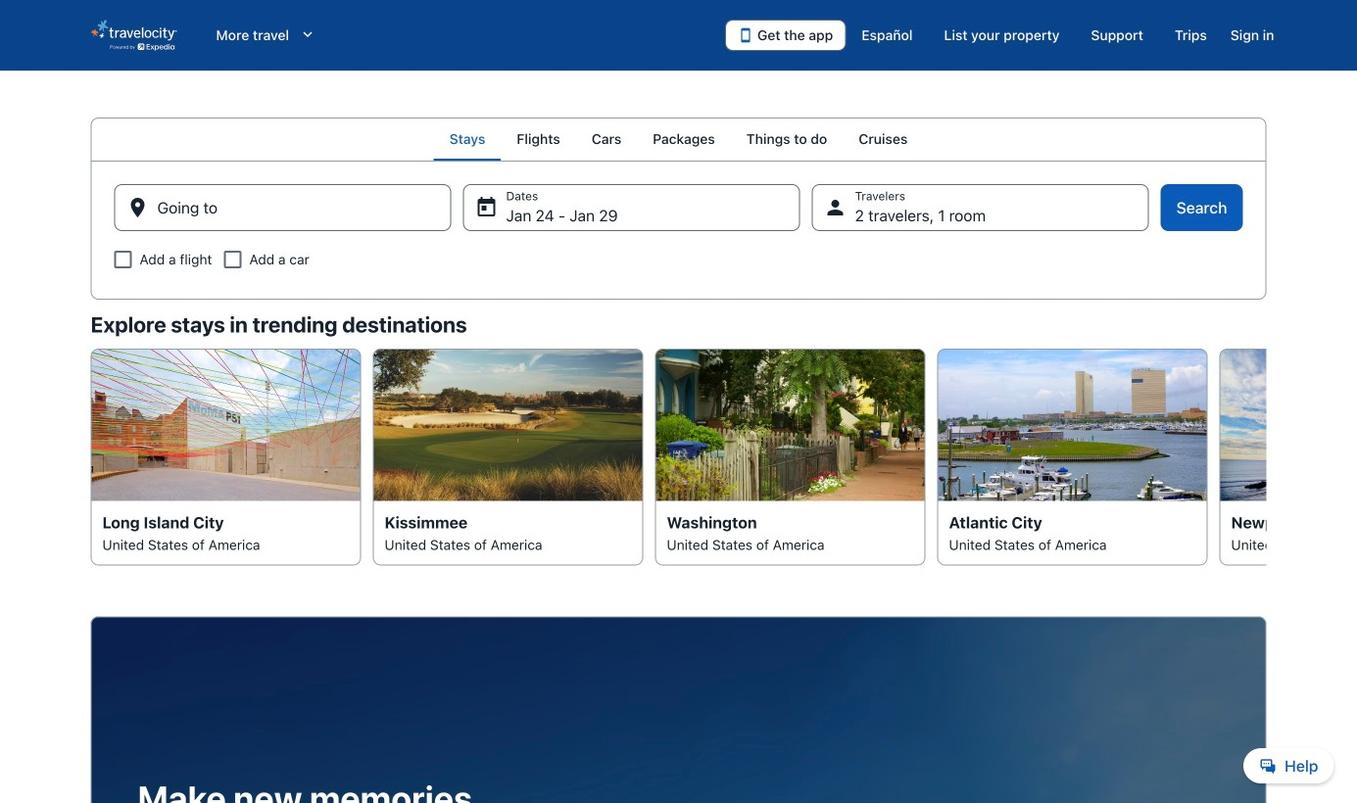 Task type: locate. For each thing, give the bounding box(es) containing it.
tab list
[[91, 118, 1266, 161]]

download the app button image
[[738, 27, 753, 43]]

newport showing general coastal views and rugged coastline image
[[1219, 349, 1357, 501]]

show next card image
[[1255, 445, 1278, 469]]

travelocity logo image
[[91, 20, 177, 51]]

main content
[[0, 118, 1357, 803]]



Task type: describe. For each thing, give the bounding box(es) containing it.
show previous card image
[[79, 445, 102, 469]]

georgetown - foggy bottom showing a house, a city and street scenes image
[[655, 349, 925, 501]]

atlantic city aquarium which includes a marina, boating and a coastal town image
[[937, 349, 1208, 501]]

moma ps1 which includes outdoor art image
[[91, 349, 361, 501]]

orlando which includes golf image
[[373, 349, 643, 501]]



Task type: vqa. For each thing, say whether or not it's contained in the screenshot.
Gulf Shores showing general coastal views and a sandy beach as well as a small group of people image
no



